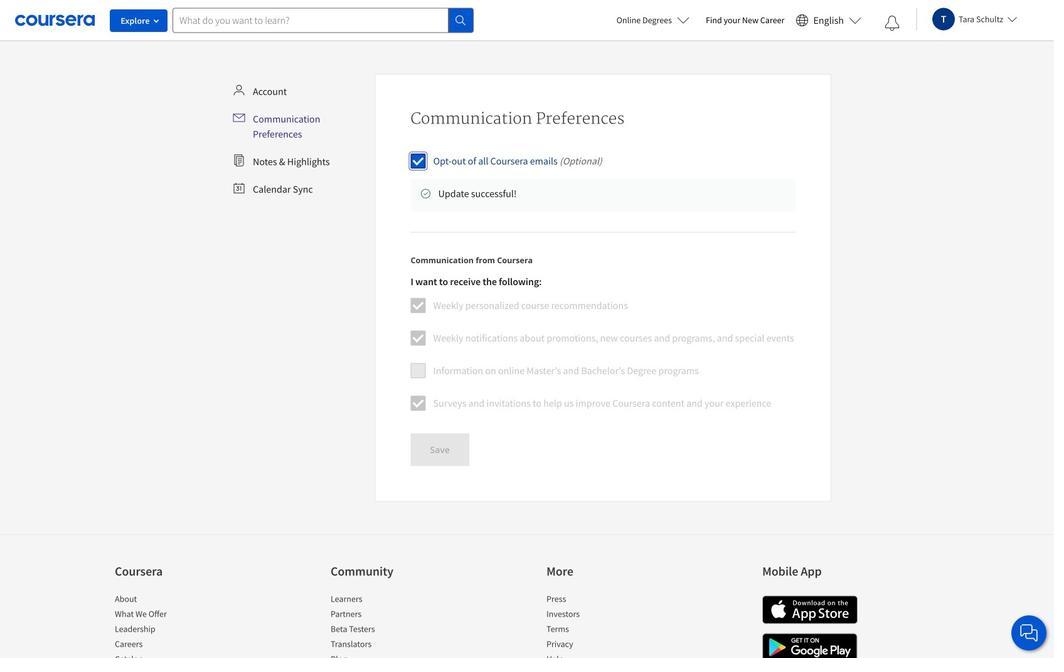 Task type: locate. For each thing, give the bounding box(es) containing it.
What do you want to learn? text field
[[173, 8, 449, 33]]

menu
[[228, 79, 370, 202]]

1 list from the left
[[115, 593, 222, 659]]

coursera image
[[15, 10, 95, 30]]

2 list from the left
[[331, 593, 437, 659]]

2 horizontal spatial list
[[547, 593, 653, 659]]

1 horizontal spatial list
[[331, 593, 437, 659]]

group
[[411, 276, 794, 421]]

list item
[[115, 593, 222, 609], [331, 593, 437, 609], [547, 593, 653, 609], [115, 609, 222, 624], [331, 609, 437, 624], [547, 609, 653, 624], [115, 624, 222, 639], [331, 624, 437, 639], [547, 624, 653, 639], [115, 639, 222, 654], [331, 639, 437, 654], [547, 639, 653, 654], [115, 654, 222, 659], [331, 654, 437, 659], [547, 654, 653, 659]]

download on the app store image
[[763, 597, 858, 625]]

list
[[115, 593, 222, 659], [331, 593, 437, 659], [547, 593, 653, 659]]

0 horizontal spatial list
[[115, 593, 222, 659]]

None search field
[[173, 8, 474, 33]]



Task type: vqa. For each thing, say whether or not it's contained in the screenshot.
2nd the Show more Button from the top
no



Task type: describe. For each thing, give the bounding box(es) containing it.
3 list from the left
[[547, 593, 653, 659]]

get it on google play image
[[763, 634, 858, 659]]



